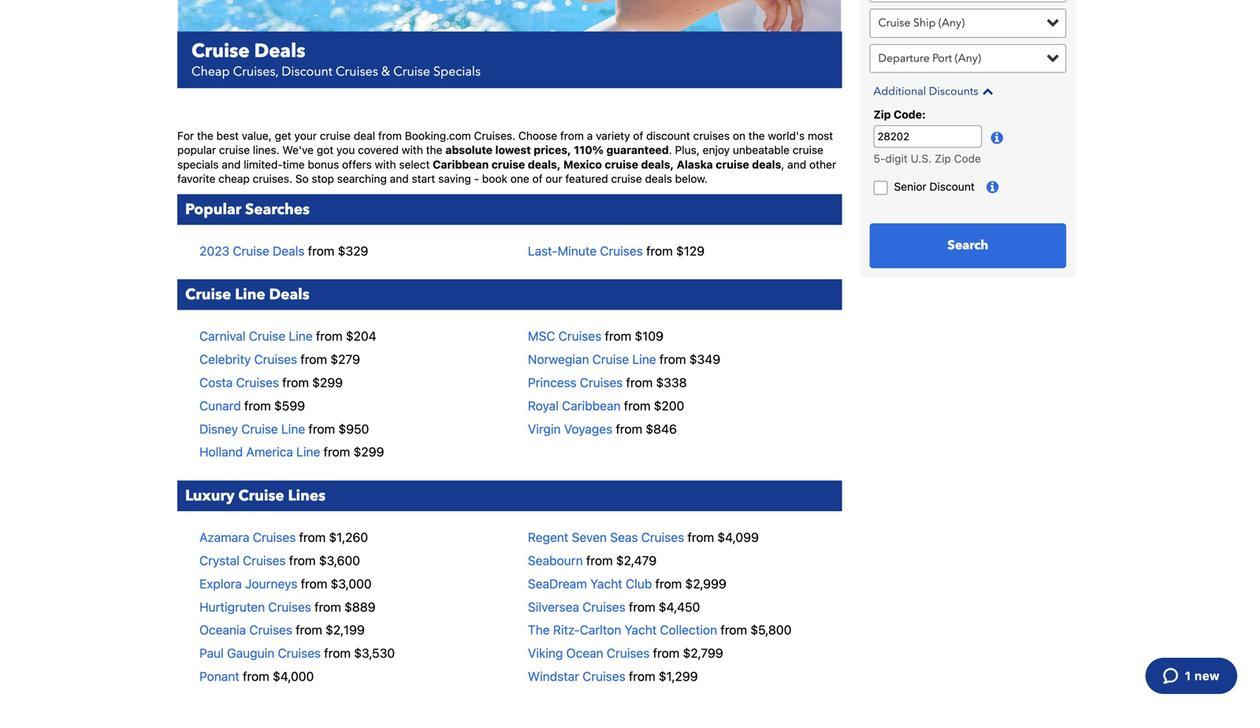 Task type: vqa. For each thing, say whether or not it's contained in the screenshot.
CAY
no



Task type: locate. For each thing, give the bounding box(es) containing it.
of inside , and other favorite cheap cruises. so stop searching and start saving - book one of our featured cruise deals below.
[[532, 172, 543, 185]]

deals, down the . at the top right
[[641, 158, 674, 171]]

0 horizontal spatial )
[[961, 15, 965, 30]]

with
[[402, 144, 423, 157], [375, 158, 396, 171]]

with up select
[[402, 144, 423, 157]]

viking ocean cruises from $ 2,799
[[528, 646, 723, 661]]

1 horizontal spatial with
[[402, 144, 423, 157]]

0 horizontal spatial with
[[375, 158, 396, 171]]

any right port
[[958, 51, 978, 66]]

0 horizontal spatial deals,
[[528, 158, 561, 171]]

1 vertical spatial caribbean
[[562, 398, 621, 413]]

200
[[662, 398, 684, 413]]

1 horizontal spatial discount
[[930, 180, 975, 193]]

senior discount information image
[[986, 180, 1004, 196]]

caribbean cruise deals, mexico cruise deals, alaska cruise deals
[[433, 158, 781, 171]]

deals, down prices,
[[528, 158, 561, 171]]

caribbean up saving
[[433, 158, 489, 171]]

846
[[653, 421, 677, 436]]

celebrity cruises from $ 279
[[199, 352, 360, 367]]

of
[[633, 129, 643, 142], [532, 172, 543, 185]]

search
[[947, 237, 988, 254]]

cruises left the &
[[336, 63, 378, 80]]

1 vertical spatial any
[[958, 51, 978, 66]]

time
[[283, 158, 305, 171]]

cruise down the caribbean cruise deals, mexico cruise deals, alaska cruise deals
[[611, 172, 642, 185]]

cruises down explora journeys from $ 3,000
[[268, 600, 311, 615]]

cunard
[[199, 398, 241, 413]]

america
[[246, 445, 293, 460]]

deals for cruise
[[273, 243, 305, 258]]

the up unbeatable
[[748, 129, 765, 142]]

cruises up carlton
[[583, 600, 626, 615]]

0 vertical spatial deals
[[752, 158, 781, 171]]

additional
[[874, 84, 926, 99]]

guaranteed
[[606, 144, 669, 157]]

1 horizontal spatial zip
[[935, 152, 951, 165]]

0 vertical spatial yacht
[[590, 576, 622, 591]]

yacht
[[590, 576, 622, 591], [625, 623, 657, 638]]

$
[[338, 243, 345, 258], [676, 243, 684, 258], [346, 329, 354, 344], [635, 329, 642, 344], [330, 352, 338, 367], [689, 352, 697, 367], [312, 375, 320, 390], [656, 375, 664, 390], [274, 398, 282, 413], [654, 398, 662, 413], [338, 421, 346, 436], [646, 421, 653, 436], [353, 445, 361, 460], [329, 530, 337, 545], [717, 530, 725, 545], [319, 553, 327, 568], [616, 553, 624, 568], [331, 576, 338, 591], [685, 576, 693, 591], [344, 600, 352, 615], [659, 600, 666, 615], [326, 623, 333, 638], [750, 623, 758, 638], [354, 646, 362, 661], [683, 646, 691, 661], [273, 669, 280, 684], [659, 669, 666, 684]]

from up disney cruise line link
[[244, 398, 271, 413]]

saving
[[438, 172, 471, 185]]

1 vertical spatial deals
[[273, 243, 305, 258]]

cruise
[[878, 15, 911, 30], [192, 38, 250, 64], [393, 63, 430, 80], [233, 243, 269, 258], [185, 285, 231, 305], [249, 329, 285, 344], [592, 352, 629, 367], [241, 421, 278, 436], [238, 486, 284, 506]]

0 horizontal spatial (
[[939, 15, 942, 30]]

from down 2,199
[[324, 646, 351, 661]]

cruises,
[[233, 63, 278, 80]]

costa cruises link
[[199, 375, 279, 390]]

0 horizontal spatial discount
[[282, 63, 332, 80]]

) right ship at the right
[[961, 15, 965, 30]]

yacht up silversea cruises from $ 4,450
[[590, 576, 622, 591]]

offers
[[342, 158, 372, 171]]

110%
[[574, 144, 604, 157]]

0 vertical spatial discount
[[282, 63, 332, 80]]

cruises up paul gauguin cruises "link"
[[249, 623, 292, 638]]

) up chevron up image
[[978, 51, 981, 66]]

ship
[[913, 15, 936, 30]]

cruise down enjoy
[[716, 158, 749, 171]]

2 vertical spatial deals
[[269, 285, 310, 305]]

0 vertical spatial (
[[939, 15, 942, 30]]

0 horizontal spatial the
[[197, 129, 213, 142]]

0 vertical spatial )
[[961, 15, 965, 30]]

any for cruise ship ( any )
[[942, 15, 961, 30]]

journeys
[[245, 576, 297, 591]]

from left 329
[[308, 243, 335, 258]]

enjoy
[[703, 144, 730, 157]]

1 horizontal spatial (
[[955, 51, 958, 66]]

caribbean up 'voyages' at bottom left
[[562, 398, 621, 413]]

from down paul gauguin cruises "link"
[[243, 669, 269, 684]]

from up covered
[[378, 129, 402, 142]]

1 vertical spatial of
[[532, 172, 543, 185]]

2023 cruise deals from $ 329
[[199, 243, 368, 258]]

2 horizontal spatial and
[[787, 158, 806, 171]]

from down "club" at the bottom of the page
[[629, 600, 655, 615]]

2 horizontal spatial the
[[748, 129, 765, 142]]

and down select
[[390, 172, 409, 185]]

windstar
[[528, 669, 579, 684]]

with down covered
[[375, 158, 396, 171]]

oceania cruises from $ 2,199
[[199, 623, 365, 638]]

deals inside the cruise line deals link
[[269, 285, 310, 305]]

the up popular
[[197, 129, 213, 142]]

( right port
[[955, 51, 958, 66]]

line
[[235, 285, 265, 305], [289, 329, 313, 344], [632, 352, 656, 367], [281, 421, 305, 436], [296, 445, 320, 460]]

0 vertical spatial any
[[942, 15, 961, 30]]

the ritz-carlton yacht collection from $ 5,800
[[528, 623, 792, 638]]

windstar cruises link
[[528, 669, 625, 684]]

popular
[[177, 144, 216, 157]]

crystal
[[199, 553, 239, 568]]

1 vertical spatial zip
[[935, 152, 951, 165]]

299 down "279"
[[320, 375, 343, 390]]

1 vertical spatial discount
[[930, 180, 975, 193]]

virgin
[[528, 421, 561, 436]]

0 vertical spatial of
[[633, 129, 643, 142]]

1 vertical spatial deals
[[645, 172, 672, 185]]

line for carnival cruise line from $ 204
[[289, 329, 313, 344]]

1 vertical spatial yacht
[[625, 623, 657, 638]]

0 horizontal spatial of
[[532, 172, 543, 185]]

carlton
[[580, 623, 621, 638]]

msc cruises from $ 109
[[528, 329, 663, 344]]

azamara cruises from $ 1,260
[[199, 530, 368, 545]]

1 horizontal spatial deals,
[[641, 158, 674, 171]]

seven
[[572, 530, 607, 545]]

from left 4,099
[[688, 530, 714, 545]]

cruises up norwegian cruise line 'link'
[[559, 329, 601, 344]]

from up 2,199
[[314, 600, 341, 615]]

deals for line
[[269, 285, 310, 305]]

hurtigruten cruises link
[[199, 600, 311, 615]]

2,479
[[624, 553, 657, 568]]

from
[[378, 129, 402, 142], [560, 129, 584, 142], [308, 243, 335, 258], [646, 243, 673, 258], [316, 329, 343, 344], [605, 329, 631, 344], [300, 352, 327, 367], [659, 352, 686, 367], [282, 375, 309, 390], [626, 375, 653, 390], [244, 398, 271, 413], [624, 398, 651, 413], [308, 421, 335, 436], [616, 421, 642, 436], [324, 445, 350, 460], [299, 530, 326, 545], [688, 530, 714, 545], [289, 553, 316, 568], [586, 553, 613, 568], [301, 576, 327, 591], [655, 576, 682, 591], [314, 600, 341, 615], [629, 600, 655, 615], [296, 623, 322, 638], [721, 623, 747, 638], [324, 646, 351, 661], [653, 646, 680, 661], [243, 669, 269, 684], [629, 669, 655, 684]]

0 horizontal spatial zip
[[874, 108, 891, 121]]

from down the ritz-carlton yacht collection from $ 5,800
[[653, 646, 680, 661]]

with inside for the best value, get your cruise deal from booking.com cruises. choose from a variety of discount cruises on the world's most popular cruise lines. we've got you covered with the
[[402, 144, 423, 157]]

2 deals, from the left
[[641, 158, 674, 171]]

deals down searches
[[273, 243, 305, 258]]

from left 950
[[308, 421, 335, 436]]

0 horizontal spatial caribbean
[[433, 158, 489, 171]]

) for departure port ( any )
[[978, 51, 981, 66]]

regent
[[528, 530, 568, 545]]

bonus
[[308, 158, 339, 171]]

collection
[[660, 623, 717, 638]]

with inside . plus, enjoy unbeatable cruise specials and limited-time bonus offers with select
[[375, 158, 396, 171]]

3,000
[[338, 576, 372, 591]]

deals down unbeatable
[[752, 158, 781, 171]]

deals inside cruise deals cheap cruises, discount cruises & cruise specials
[[254, 38, 305, 64]]

( right ship at the right
[[939, 15, 942, 30]]

deals right cheap
[[254, 38, 305, 64]]

of inside for the best value, get your cruise deal from booking.com cruises. choose from a variety of discount cruises on the world's most popular cruise lines. we've got you covered with the
[[633, 129, 643, 142]]

absolute lowest prices, 110% guaranteed
[[445, 144, 669, 157]]

5-
[[874, 152, 885, 165]]

0 vertical spatial 299
[[320, 375, 343, 390]]

any right ship at the right
[[942, 15, 961, 30]]

line down 599
[[281, 421, 305, 436]]

0 horizontal spatial and
[[222, 158, 241, 171]]

royal caribbean link
[[528, 398, 621, 413]]

plus,
[[675, 144, 700, 157]]

from up the hurtigruten cruises from $ 889
[[301, 576, 327, 591]]

and up cheap
[[222, 158, 241, 171]]

299 down 950
[[361, 445, 384, 460]]

zip left code:
[[874, 108, 891, 121]]

from left a
[[560, 129, 584, 142]]

discount right cruises,
[[282, 63, 332, 80]]

the down booking.com
[[426, 144, 442, 157]]

of left our
[[532, 172, 543, 185]]

0 vertical spatial deals
[[254, 38, 305, 64]]

None search field
[[860, 0, 1076, 278]]

deals up the carnival cruise line from $ 204
[[269, 285, 310, 305]]

1 vertical spatial (
[[955, 51, 958, 66]]

2023
[[199, 243, 229, 258]]

cruise
[[320, 129, 351, 142], [219, 144, 250, 157], [793, 144, 824, 157], [492, 158, 525, 171], [605, 158, 638, 171], [716, 158, 749, 171], [611, 172, 642, 185]]

last-
[[528, 243, 558, 258]]

lines.
[[253, 144, 279, 157]]

and right ,
[[787, 158, 806, 171]]

0 vertical spatial with
[[402, 144, 423, 157]]

discount down code
[[930, 180, 975, 193]]

azamara
[[199, 530, 249, 545]]

from up "279"
[[316, 329, 343, 344]]

0 horizontal spatial deals
[[645, 172, 672, 185]]

disney cruise line link
[[199, 421, 305, 436]]

specials
[[433, 63, 481, 80]]

1 horizontal spatial of
[[633, 129, 643, 142]]

on
[[733, 129, 745, 142]]

1 vertical spatial with
[[375, 158, 396, 171]]

from up 4,450 at the bottom
[[655, 576, 682, 591]]

from left "129"
[[646, 243, 673, 258]]

carnival
[[199, 329, 246, 344]]

deals down the . at the top right
[[645, 172, 672, 185]]

line up "celebrity cruises from $ 279"
[[289, 329, 313, 344]]

absolute
[[445, 144, 493, 157]]

1 horizontal spatial caribbean
[[562, 398, 621, 413]]

of up guaranteed
[[633, 129, 643, 142]]

zip right "u.s." at the right top of the page
[[935, 152, 951, 165]]

below.
[[675, 172, 708, 185]]

1 horizontal spatial )
[[978, 51, 981, 66]]

599
[[282, 398, 305, 413]]

cruise down most
[[793, 144, 824, 157]]

discount inside cruise deals cheap cruises, discount cruises & cruise specials
[[282, 63, 332, 80]]

limited-
[[244, 158, 283, 171]]

from up paul gauguin cruises from $ 3,530
[[296, 623, 322, 638]]

5-digit u.s. zip code
[[874, 152, 981, 165]]

of for discount
[[633, 129, 643, 142]]

1 vertical spatial )
[[978, 51, 981, 66]]

line down the 109 at the top
[[632, 352, 656, 367]]

hurtigruten
[[199, 600, 265, 615]]

, and other favorite cheap cruises. so stop searching and start saving - book one of our featured cruise deals below.
[[177, 158, 836, 185]]

silversea
[[528, 600, 579, 615]]

paul gauguin cruises from $ 3,530
[[199, 646, 395, 661]]

0 vertical spatial caribbean
[[433, 158, 489, 171]]

any
[[942, 15, 961, 30], [958, 51, 978, 66]]

additional discounts button
[[874, 84, 1070, 99]]

( for departure port
[[955, 51, 958, 66]]

we've
[[282, 144, 314, 157]]

silversea cruises link
[[528, 600, 626, 615]]

1 horizontal spatial 299
[[361, 445, 384, 460]]

cruises up 'cunard from $ 599'
[[236, 375, 279, 390]]

ritz-
[[553, 623, 580, 638]]

line for norwegian cruise line from $ 349
[[632, 352, 656, 367]]

yacht up viking ocean cruises from $ 2,799
[[625, 623, 657, 638]]

1 horizontal spatial deals
[[752, 158, 781, 171]]

norwegian
[[528, 352, 589, 367]]

paul gauguin cruises link
[[199, 646, 321, 661]]

line down disney cruise line from $ 950
[[296, 445, 320, 460]]



Task type: describe. For each thing, give the bounding box(es) containing it.
from down norwegian cruise line from $ 349
[[626, 375, 653, 390]]

349
[[697, 352, 720, 367]]

oceania
[[199, 623, 246, 638]]

senior discount
[[894, 180, 975, 193]]

1 horizontal spatial yacht
[[625, 623, 657, 638]]

regent seven seas cruises from $ 4,099
[[528, 530, 759, 545]]

celebrity cruises link
[[199, 352, 297, 367]]

from down 950
[[324, 445, 350, 460]]

prices,
[[534, 144, 571, 157]]

explora journeys link
[[199, 576, 297, 591]]

msc cruises link
[[528, 329, 601, 344]]

covered
[[358, 144, 399, 157]]

&
[[381, 63, 390, 80]]

princess
[[528, 375, 577, 390]]

from up 599
[[282, 375, 309, 390]]

cruises.
[[474, 129, 515, 142]]

norwegian cruise line from $ 349
[[528, 352, 720, 367]]

cheap
[[219, 172, 250, 185]]

cruise ship ( any )
[[878, 15, 965, 30]]

cruises up the "journeys"
[[243, 553, 286, 568]]

950
[[346, 421, 369, 436]]

cruises image
[[177, 0, 842, 32]]

departure
[[878, 51, 930, 66]]

popular searches
[[185, 199, 310, 220]]

cruises down the ritz-carlton yacht collection link on the bottom
[[607, 646, 650, 661]]

cruises down the viking ocean cruises link
[[583, 669, 625, 684]]

3,600
[[327, 553, 360, 568]]

from down regent seven seas cruises link
[[586, 553, 613, 568]]

cruise down the lowest
[[492, 158, 525, 171]]

2,999
[[693, 576, 726, 591]]

( for cruise ship
[[939, 15, 942, 30]]

your
[[294, 129, 317, 142]]

line up the carnival cruise line link on the left top
[[235, 285, 265, 305]]

msc
[[528, 329, 555, 344]]

cruises up 2,479
[[641, 530, 684, 545]]

unbeatable
[[733, 144, 790, 157]]

seabourn from $ 2,479
[[528, 553, 657, 568]]

of for our
[[532, 172, 543, 185]]

line for disney cruise line from $ 950
[[281, 421, 305, 436]]

chevron up image
[[978, 86, 993, 97]]

cruise down best
[[219, 144, 250, 157]]

ponant link
[[199, 669, 239, 684]]

ponant from $ 4,000
[[199, 669, 314, 684]]

cruises up costa cruises from $ 299
[[254, 352, 297, 367]]

princess cruises link
[[528, 375, 623, 390]]

port
[[932, 51, 952, 66]]

seabourn link
[[528, 553, 583, 568]]

from up explora journeys from $ 3,000
[[289, 553, 316, 568]]

book
[[482, 172, 507, 185]]

seas
[[610, 530, 638, 545]]

cruises up crystal cruises from $ 3,600 at the left bottom of page
[[253, 530, 296, 545]]

and inside . plus, enjoy unbeatable cruise specials and limited-time bonus offers with select
[[222, 158, 241, 171]]

seadream yacht club from $ 2,999
[[528, 576, 726, 591]]

our
[[546, 172, 562, 185]]

Zip Code: text field
[[874, 125, 982, 148]]

lines
[[288, 486, 326, 506]]

1 horizontal spatial and
[[390, 172, 409, 185]]

last-minute cruises link
[[528, 243, 643, 258]]

1 deals, from the left
[[528, 158, 561, 171]]

from down the carnival cruise line from $ 204
[[300, 352, 327, 367]]

norwegian cruise line link
[[528, 352, 656, 367]]

cruises up the 4,000
[[278, 646, 321, 661]]

luxury
[[185, 486, 235, 506]]

ponant
[[199, 669, 239, 684]]

other
[[809, 158, 836, 171]]

popular
[[185, 199, 241, 220]]

disney
[[199, 421, 238, 436]]

cruise line deals link
[[177, 280, 842, 310]]

u.s.
[[911, 152, 932, 165]]

resident discount information image
[[991, 131, 1008, 147]]

5,800
[[758, 623, 792, 638]]

cruises inside cruise deals cheap cruises, discount cruises & cruise specials
[[336, 63, 378, 80]]

from down viking ocean cruises from $ 2,799
[[629, 669, 655, 684]]

explora journeys from $ 3,000
[[199, 576, 372, 591]]

the
[[528, 623, 550, 638]]

select
[[399, 158, 430, 171]]

cruises up royal caribbean from $ 200 on the bottom of page
[[580, 375, 623, 390]]

viking
[[528, 646, 563, 661]]

cruise line deals
[[185, 285, 310, 305]]

4,099
[[725, 530, 759, 545]]

from left 200
[[624, 398, 651, 413]]

1 vertical spatial 299
[[361, 445, 384, 460]]

0 horizontal spatial 299
[[320, 375, 343, 390]]

digit
[[885, 152, 908, 165]]

1,299
[[666, 669, 698, 684]]

from down royal caribbean from $ 200 on the bottom of page
[[616, 421, 642, 436]]

none search field containing search
[[860, 0, 1076, 278]]

departure port ( any )
[[878, 51, 981, 66]]

one
[[510, 172, 529, 185]]

most
[[808, 129, 833, 142]]

-
[[474, 172, 479, 185]]

lowest
[[495, 144, 531, 157]]

cunard from $ 599
[[199, 398, 305, 413]]

cruise up got
[[320, 129, 351, 142]]

variety
[[596, 129, 630, 142]]

cruises right "minute"
[[600, 243, 643, 258]]

windstar cruises from $ 1,299
[[528, 669, 698, 684]]

holland america line from $ 299
[[199, 445, 384, 460]]

any for departure port ( any )
[[958, 51, 978, 66]]

279
[[338, 352, 360, 367]]

seadream
[[528, 576, 587, 591]]

cruise inside . plus, enjoy unbeatable cruise specials and limited-time bonus offers with select
[[793, 144, 824, 157]]

explora
[[199, 576, 242, 591]]

you
[[337, 144, 355, 157]]

cruise inside , and other favorite cheap cruises. so stop searching and start saving - book one of our featured cruise deals below.
[[611, 172, 642, 185]]

carnival cruise line from $ 204
[[199, 329, 376, 344]]

costa
[[199, 375, 233, 390]]

cruise down guaranteed
[[605, 158, 638, 171]]

from up norwegian cruise line from $ 349
[[605, 329, 631, 344]]

code:
[[894, 108, 926, 121]]

crystal cruises link
[[199, 553, 286, 568]]

club
[[626, 576, 652, 591]]

0 vertical spatial zip
[[874, 108, 891, 121]]

silversea cruises from $ 4,450
[[528, 600, 700, 615]]

1 horizontal spatial the
[[426, 144, 442, 157]]

from up 2,799
[[721, 623, 747, 638]]

129
[[684, 243, 705, 258]]

deals inside , and other favorite cheap cruises. so stop searching and start saving - book one of our featured cruise deals below.
[[645, 172, 672, 185]]

cruises
[[693, 129, 730, 142]]

) for cruise ship ( any )
[[961, 15, 965, 30]]

alaska
[[677, 158, 713, 171]]

line for holland america line from $ 299
[[296, 445, 320, 460]]

from up '338'
[[659, 352, 686, 367]]

ocean
[[566, 646, 603, 661]]

. plus, enjoy unbeatable cruise specials and limited-time bonus offers with select
[[177, 144, 824, 171]]

0 horizontal spatial yacht
[[590, 576, 622, 591]]

from left 1,260
[[299, 530, 326, 545]]



